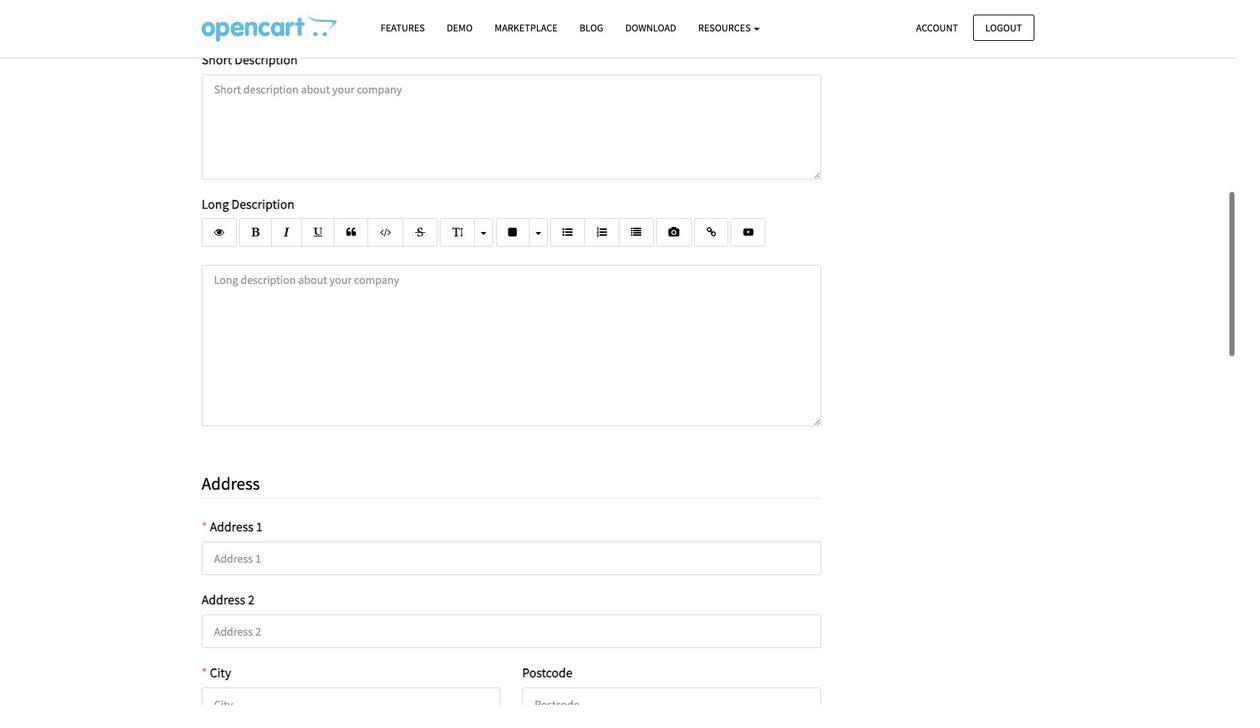 Task type: describe. For each thing, give the bounding box(es) containing it.
City text field
[[202, 688, 500, 706]]

marketplace
[[495, 21, 558, 34]]

strikethrough image
[[415, 228, 425, 238]]

demo
[[447, 21, 473, 34]]

address for address
[[202, 473, 260, 496]]

address for address 1
[[210, 519, 254, 536]]

1
[[256, 519, 263, 536]]

blog
[[580, 21, 604, 34]]

download
[[625, 21, 676, 34]]

marketplace link
[[484, 15, 569, 41]]

address 1
[[210, 519, 263, 536]]

account link
[[904, 14, 971, 41]]

description for short description
[[235, 51, 298, 68]]

long description
[[202, 196, 295, 212]]

youtube play image
[[743, 228, 754, 238]]

features link
[[370, 15, 436, 41]]

underline image
[[314, 228, 322, 238]]

camera image
[[669, 228, 680, 238]]

Address 2 text field
[[202, 615, 821, 649]]

resources link
[[687, 15, 771, 41]]

long
[[202, 196, 229, 212]]

bold image
[[252, 228, 260, 238]]

Long Description text field
[[202, 266, 821, 427]]

blog link
[[569, 15, 615, 41]]

square image
[[508, 228, 517, 238]]

address for address 2
[[202, 592, 245, 609]]

postcode
[[522, 665, 573, 682]]

Short Description text field
[[202, 74, 821, 179]]



Task type: locate. For each thing, give the bounding box(es) containing it.
list ul image
[[563, 228, 573, 238]]

2
[[248, 592, 255, 609]]

list image
[[631, 228, 641, 238]]

description
[[235, 51, 298, 68], [231, 196, 295, 212]]

eye image
[[214, 228, 224, 238]]

Postcode text field
[[522, 688, 821, 706]]

description for long description
[[231, 196, 295, 212]]

link image
[[707, 228, 716, 238]]

city
[[210, 665, 231, 682]]

address left 2
[[202, 592, 245, 609]]

address 2
[[202, 592, 255, 609]]

address left the 1
[[210, 519, 254, 536]]

list ol image
[[597, 228, 607, 238]]

1 vertical spatial description
[[231, 196, 295, 212]]

address
[[202, 473, 260, 496], [210, 519, 254, 536], [202, 592, 245, 609]]

short description
[[202, 51, 298, 68]]

2 vertical spatial address
[[202, 592, 245, 609]]

download link
[[615, 15, 687, 41]]

account
[[916, 21, 958, 34]]

0 vertical spatial address
[[202, 473, 260, 496]]

description down partner account image
[[235, 51, 298, 68]]

resources
[[698, 21, 753, 34]]

1 vertical spatial address
[[210, 519, 254, 536]]

features
[[381, 21, 425, 34]]

demo link
[[436, 15, 484, 41]]

partner account image
[[202, 15, 337, 42]]

short
[[202, 51, 232, 68]]

code image
[[380, 228, 391, 238]]

Address 1 text field
[[202, 542, 821, 576]]

address up address 1
[[202, 473, 260, 496]]

italic image
[[284, 228, 290, 238]]

0 vertical spatial description
[[235, 51, 298, 68]]

text height image
[[453, 228, 463, 238]]

logout link
[[973, 14, 1035, 41]]

description up bold "icon"
[[231, 196, 295, 212]]

logout
[[986, 21, 1022, 34]]

quote left image
[[347, 228, 356, 238]]



Task type: vqa. For each thing, say whether or not it's contained in the screenshot.
the list ol icon
yes



